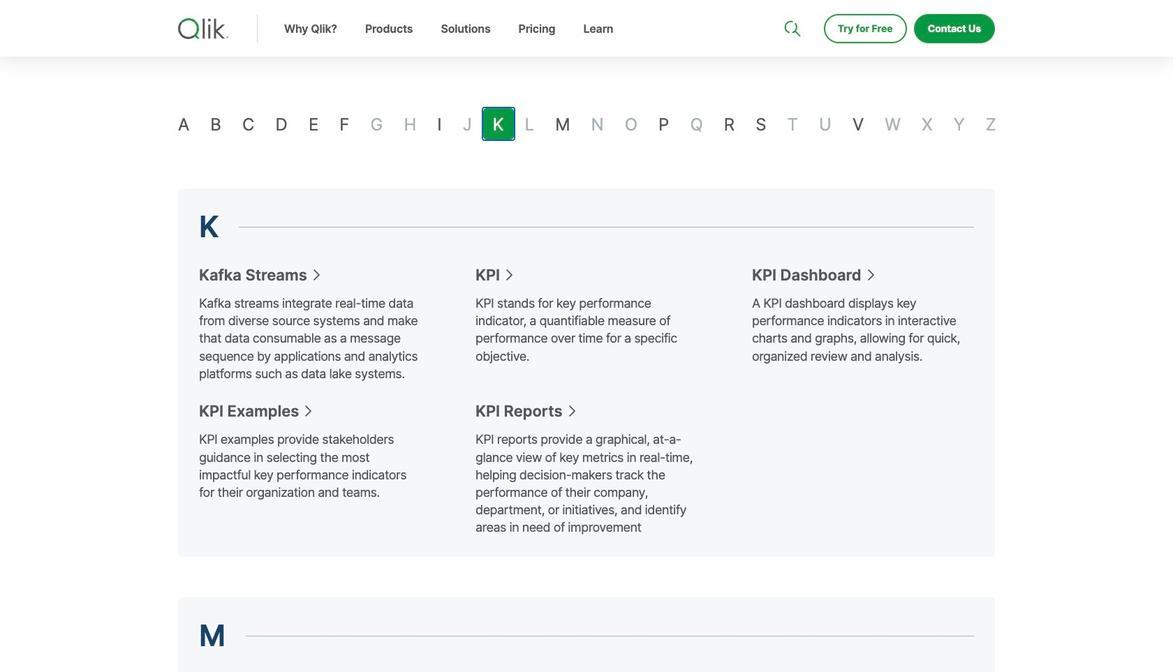 Task type: describe. For each thing, give the bounding box(es) containing it.
support image
[[786, 0, 797, 11]]

login image
[[951, 0, 962, 11]]



Task type: vqa. For each thing, say whether or not it's contained in the screenshot.
Qlik image
yes



Task type: locate. For each thing, give the bounding box(es) containing it.
qlik image
[[178, 18, 228, 39]]

company image
[[867, 0, 878, 11]]



